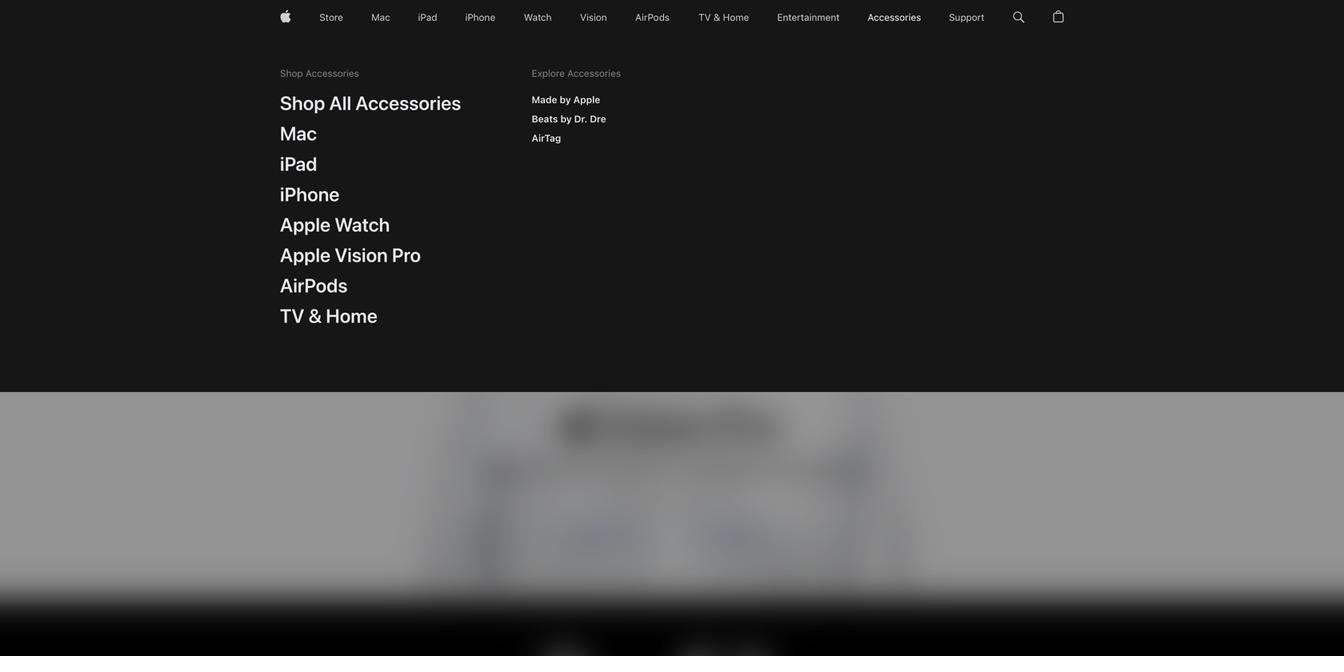 Task type: vqa. For each thing, say whether or not it's contained in the screenshot.
'see'
no



Task type: describe. For each thing, give the bounding box(es) containing it.
watch image
[[524, 0, 552, 35]]

apple inside made by apple beats by dr. dre airtag
[[574, 94, 601, 106]]

mac link
[[271, 115, 326, 150]]

accessories image
[[868, 0, 922, 35]]

shop all accessories mac ipad iphone apple watch apple vision pro airpods tv & home
[[280, 92, 462, 328]]

beats by dr. dre link
[[523, 107, 615, 131]]

tv and home image
[[698, 0, 750, 35]]

support image
[[950, 0, 985, 35]]

shop all accessories link
[[271, 85, 470, 120]]

apple vision pro link
[[271, 237, 430, 272]]

explore
[[532, 68, 565, 79]]

ipad image
[[418, 0, 437, 35]]

pro
[[392, 244, 421, 267]]

airtag link
[[523, 126, 570, 150]]

2 vertical spatial apple
[[280, 244, 331, 267]]

ipad
[[280, 152, 317, 176]]

accessories for shop all accessories
[[306, 68, 359, 79]]

iphone link
[[271, 176, 349, 211]]

watch
[[335, 213, 390, 237]]

beats
[[532, 113, 558, 125]]

vision image
[[580, 0, 607, 35]]

explore accessories element
[[523, 88, 630, 150]]

airtag
[[532, 132, 561, 144]]

search apple.com image
[[1013, 0, 1025, 35]]

airpods
[[280, 274, 348, 297]]

apple image
[[280, 0, 291, 35]]

dr.
[[574, 113, 588, 125]]



Task type: locate. For each thing, give the bounding box(es) containing it.
vision
[[335, 244, 388, 267]]

shop accessories element
[[271, 85, 470, 333]]

airpods link
[[271, 267, 357, 303]]

&
[[309, 305, 322, 328]]

dre
[[590, 113, 606, 125]]

0 vertical spatial apple
[[574, 94, 601, 106]]

mac
[[280, 122, 317, 145]]

1 vertical spatial shop
[[280, 92, 325, 115]]

2 shop from the top
[[280, 92, 325, 115]]

home
[[326, 305, 378, 328]]

mac image
[[372, 0, 390, 35]]

store image
[[319, 0, 344, 35]]

made by apple link
[[523, 88, 609, 112]]

tv & home link
[[271, 298, 387, 333]]

accessories right the all
[[356, 92, 462, 115]]

apple
[[574, 94, 601, 106], [280, 213, 331, 237], [280, 244, 331, 267]]

main content
[[0, 0, 1345, 656]]

accessories up made by apple link
[[568, 68, 621, 79]]

apple down iphone
[[280, 213, 331, 237]]

by up beats by dr. dre link
[[560, 94, 571, 106]]

iphone
[[280, 183, 340, 206]]

shop down apple image
[[280, 68, 303, 79]]

0 vertical spatial shop
[[280, 68, 303, 79]]

accessories
[[306, 68, 359, 79], [568, 68, 621, 79], [356, 92, 462, 115]]

by
[[560, 94, 571, 106], [561, 113, 572, 125]]

shopping bag image
[[1053, 0, 1065, 35]]

1 vertical spatial by
[[561, 113, 572, 125]]

apple up dr.
[[574, 94, 601, 106]]

shop
[[280, 68, 303, 79], [280, 92, 325, 115]]

0 vertical spatial by
[[560, 94, 571, 106]]

apple watch link
[[271, 207, 399, 242]]

shop up mac link
[[280, 92, 325, 115]]

all
[[329, 92, 352, 115]]

made
[[532, 94, 557, 106]]

accessories up the all
[[306, 68, 359, 79]]

tv
[[280, 305, 305, 328]]

1 vertical spatial apple
[[280, 213, 331, 237]]

apple up airpods link
[[280, 244, 331, 267]]

shop inside shop all accessories mac ipad iphone apple watch apple vision pro airpods tv & home
[[280, 92, 325, 115]]

made by apple beats by dr. dre airtag
[[532, 94, 606, 144]]

accessories for made by apple
[[568, 68, 621, 79]]

airpods image
[[636, 0, 670, 35]]

shop for shop accessories
[[280, 68, 303, 79]]

explore accessories
[[532, 68, 621, 79]]

ipad link
[[271, 146, 326, 181]]

by left dr.
[[561, 113, 572, 125]]

1 shop from the top
[[280, 68, 303, 79]]

shop accessories
[[280, 68, 359, 79]]

shop for shop all accessories mac ipad iphone apple watch apple vision pro airpods tv & home
[[280, 92, 325, 115]]

iphone image
[[466, 0, 496, 35]]

entertainment image
[[778, 0, 840, 35]]

accessories inside shop all accessories mac ipad iphone apple watch apple vision pro airpods tv & home
[[356, 92, 462, 115]]



